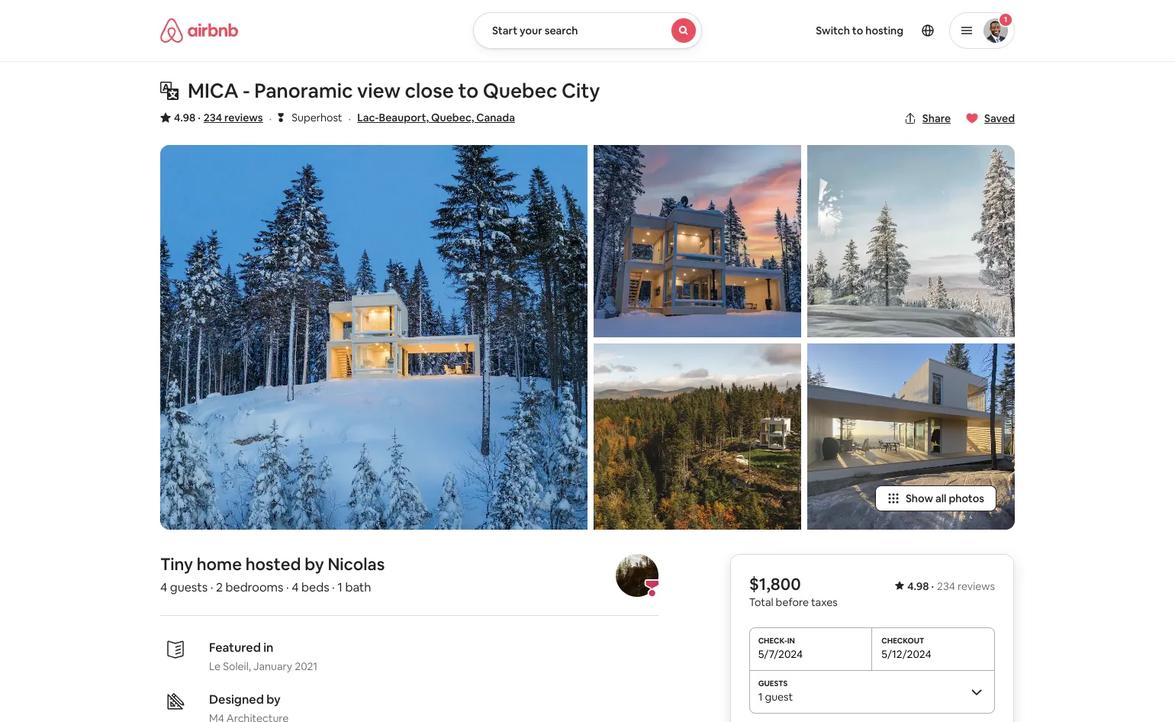 Task type: vqa. For each thing, say whether or not it's contained in the screenshot.
Quebec, in the left of the page
yes



Task type: locate. For each thing, give the bounding box(es) containing it.
1 vertical spatial 234
[[937, 579, 956, 593]]

to right switch
[[853, 24, 864, 37]]

4.98 down automatically translated title: mica - panoramic view close to quebec city image
[[174, 111, 196, 124]]

share button
[[898, 105, 957, 131]]

0 vertical spatial to
[[853, 24, 864, 37]]

-
[[243, 78, 250, 104]]

1 horizontal spatial to
[[853, 24, 864, 37]]

0 horizontal spatial reviews
[[225, 111, 263, 124]]

0 vertical spatial 1
[[1004, 15, 1008, 24]]

2
[[216, 579, 223, 595]]

Start your search search field
[[473, 12, 702, 49]]

1 guest button
[[749, 670, 995, 713]]

· down hosted
[[286, 579, 289, 595]]

guests
[[170, 579, 208, 595]]

· up 5/12/2024
[[932, 579, 934, 593]]

to
[[853, 24, 864, 37], [458, 78, 479, 104]]

panoramic
[[254, 78, 353, 104]]

mica - panoramic view close to quebec city image 1 image
[[160, 145, 588, 529]]

mica
[[188, 78, 239, 104]]

1 vertical spatial 4.98
[[908, 579, 929, 593]]

1 vertical spatial reviews
[[958, 579, 995, 593]]

4.98 · 234 reviews
[[174, 111, 263, 124], [908, 579, 995, 593]]

0 horizontal spatial to
[[458, 78, 479, 104]]

1 for 1
[[1004, 15, 1008, 24]]

· left '󰀃'
[[269, 111, 272, 127]]

show all photos
[[906, 491, 985, 505]]

󰀃
[[278, 110, 284, 124]]

1 horizontal spatial 4.98 · 234 reviews
[[908, 579, 995, 593]]

switch to hosting link
[[807, 15, 913, 47]]

soleil,
[[223, 659, 251, 673]]

1 4 from the left
[[160, 579, 167, 595]]

1
[[1004, 15, 1008, 24], [338, 579, 343, 595], [759, 690, 763, 704]]

·
[[198, 111, 201, 124], [269, 111, 272, 127], [349, 111, 351, 127], [210, 579, 213, 595], [286, 579, 289, 595], [332, 579, 335, 595], [932, 579, 934, 593]]

1 vertical spatial 4.98 · 234 reviews
[[908, 579, 995, 593]]

saved
[[985, 111, 1015, 125]]

mica - panoramic view close to quebec city image 2 image
[[594, 145, 802, 337]]

1 inside tiny home hosted by nicolas 4 guests · 2 bedrooms · 4 beds · 1 bath
[[338, 579, 343, 595]]

quebec,
[[431, 111, 474, 124]]

start your search button
[[473, 12, 702, 49]]

photos
[[949, 491, 985, 505]]

1 horizontal spatial reviews
[[958, 579, 995, 593]]

1 horizontal spatial 4.98
[[908, 579, 929, 593]]

all
[[936, 491, 947, 505]]

1 horizontal spatial 1
[[759, 690, 763, 704]]

mica - panoramic view close to quebec city
[[188, 78, 600, 104]]

to inside profile element
[[853, 24, 864, 37]]

hosted
[[246, 553, 301, 575]]

canada
[[477, 111, 515, 124]]

· left 2
[[210, 579, 213, 595]]

lac-
[[357, 111, 379, 124]]

switch
[[816, 24, 850, 37]]

0 horizontal spatial 4
[[160, 579, 167, 595]]

0 horizontal spatial 234
[[204, 111, 222, 124]]

4.98 up 5/12/2024
[[908, 579, 929, 593]]

234 reviews button
[[204, 110, 263, 125]]

0 horizontal spatial 1
[[338, 579, 343, 595]]

0 vertical spatial reviews
[[225, 111, 263, 124]]

1 horizontal spatial 4
[[292, 579, 299, 595]]

home
[[197, 553, 242, 575]]

view
[[357, 78, 401, 104]]

0 vertical spatial 4.98
[[174, 111, 196, 124]]

1 inside dropdown button
[[759, 690, 763, 704]]

4 left guests
[[160, 579, 167, 595]]

to up quebec,
[[458, 78, 479, 104]]

0 vertical spatial 234
[[204, 111, 222, 124]]

4 left beds
[[292, 579, 299, 595]]

$1,800
[[749, 573, 801, 594]]

0 vertical spatial 4.98 · 234 reviews
[[174, 111, 263, 124]]

superhost
[[292, 111, 342, 124]]

· left lac-
[[349, 111, 351, 127]]

1 vertical spatial 1
[[338, 579, 343, 595]]

2 vertical spatial 1
[[759, 690, 763, 704]]

tiny home hosted by nicolas 4 guests · 2 bedrooms · 4 beds · 1 bath
[[160, 553, 385, 595]]

4
[[160, 579, 167, 595], [292, 579, 299, 595]]

234
[[204, 111, 222, 124], [937, 579, 956, 593]]

reviews
[[225, 111, 263, 124], [958, 579, 995, 593]]

4.98
[[174, 111, 196, 124], [908, 579, 929, 593]]

search
[[545, 24, 578, 37]]

bath
[[345, 579, 371, 595]]

guest
[[765, 690, 793, 704]]

1 inside dropdown button
[[1004, 15, 1008, 24]]

switch to hosting
[[816, 24, 904, 37]]

2 horizontal spatial 1
[[1004, 15, 1008, 24]]

nicolas is a superhost. learn more about nicolas. image
[[616, 554, 659, 597], [616, 554, 659, 597]]



Task type: describe. For each thing, give the bounding box(es) containing it.
· lac-beauport, quebec, canada
[[349, 111, 515, 127]]

5/12/2024
[[882, 647, 932, 661]]

· right beds
[[332, 579, 335, 595]]

1 for 1 guest
[[759, 690, 763, 704]]

hosting
[[866, 24, 904, 37]]

by nicolas
[[305, 553, 385, 575]]

tiny
[[160, 553, 193, 575]]

$1,800 total before taxes
[[749, 573, 838, 609]]

show
[[906, 491, 934, 505]]

beauport,
[[379, 111, 429, 124]]

automatically translated title: mica - panoramic view close to quebec city image
[[160, 82, 179, 100]]

profile element
[[721, 0, 1015, 61]]

bedrooms
[[226, 579, 284, 595]]

1 button
[[950, 12, 1015, 49]]

0 horizontal spatial 4.98 · 234 reviews
[[174, 111, 263, 124]]

le
[[209, 659, 221, 673]]

featured in le soleil, january 2021
[[209, 639, 318, 673]]

2 4 from the left
[[292, 579, 299, 595]]

total
[[749, 595, 774, 609]]

2021
[[295, 659, 318, 673]]

featured
[[209, 639, 261, 655]]

beds
[[302, 579, 329, 595]]

saved button
[[960, 105, 1021, 131]]

taxes
[[812, 595, 838, 609]]

quebec
[[483, 78, 558, 104]]

close
[[405, 78, 454, 104]]

0 horizontal spatial 4.98
[[174, 111, 196, 124]]

january
[[253, 659, 293, 673]]

designed by
[[209, 691, 281, 707]]

1 vertical spatial to
[[458, 78, 479, 104]]

la vue époustouflante de la chambre principale. image
[[808, 145, 1015, 337]]

city
[[562, 78, 600, 104]]

mica - panoramic view close to quebec city image 5 image
[[808, 343, 1015, 529]]

share
[[923, 111, 951, 125]]

lac-beauport, quebec, canada button
[[357, 108, 515, 127]]

designed
[[209, 691, 264, 707]]

1 horizontal spatial 234
[[937, 579, 956, 593]]

before
[[776, 595, 809, 609]]

in
[[263, 639, 274, 655]]

mica - panoramic view close to quebec city image 3 image
[[594, 343, 802, 529]]

5/7/2024
[[759, 647, 803, 661]]

1 guest
[[759, 690, 793, 704]]

start
[[492, 24, 518, 37]]

your
[[520, 24, 543, 37]]

start your search
[[492, 24, 578, 37]]

by
[[267, 691, 281, 707]]

show all photos button
[[876, 485, 997, 511]]

· down mica
[[198, 111, 201, 124]]



